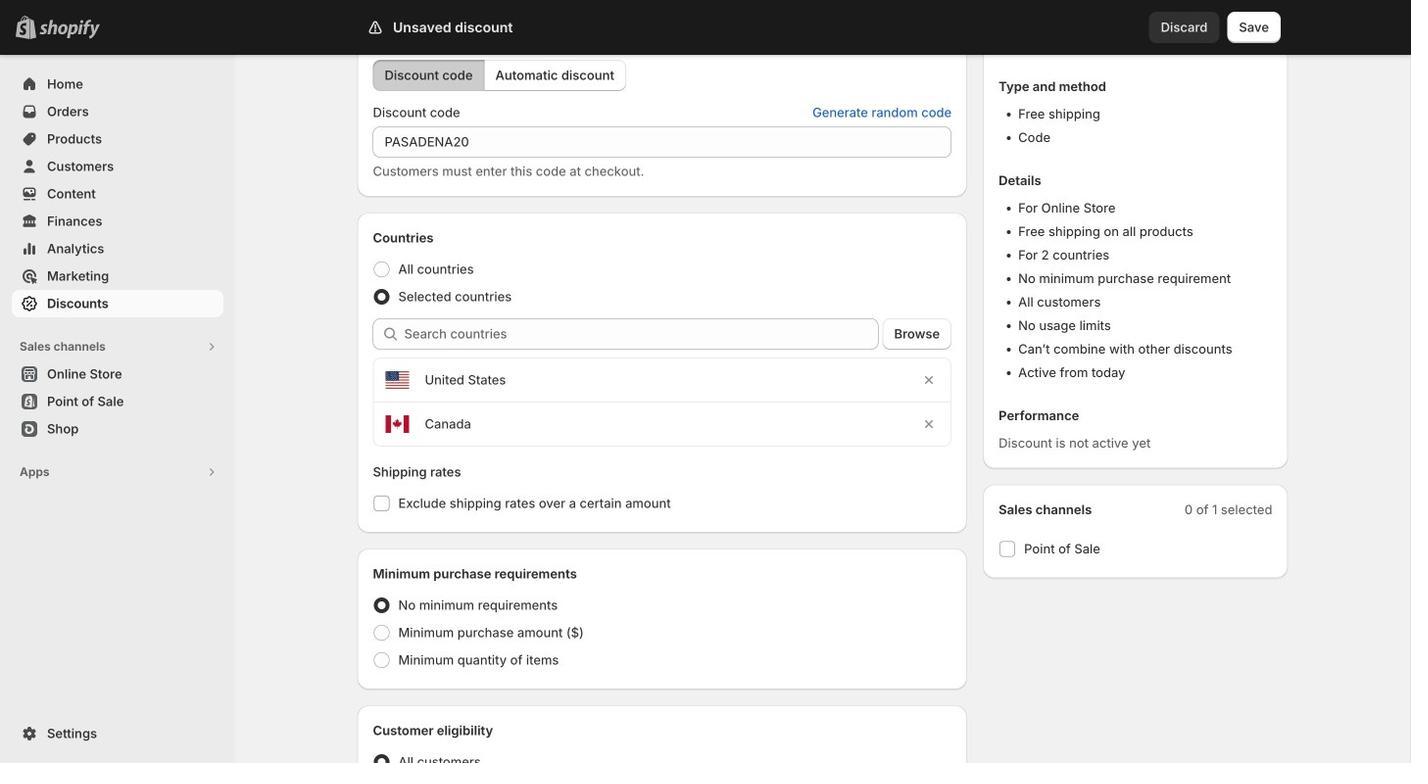 Task type: locate. For each thing, give the bounding box(es) containing it.
None text field
[[373, 126, 952, 158]]

shopify image
[[39, 19, 100, 39]]



Task type: describe. For each thing, give the bounding box(es) containing it.
Search countries text field
[[404, 318, 879, 350]]



Task type: vqa. For each thing, say whether or not it's contained in the screenshot.
0.00 text field
no



